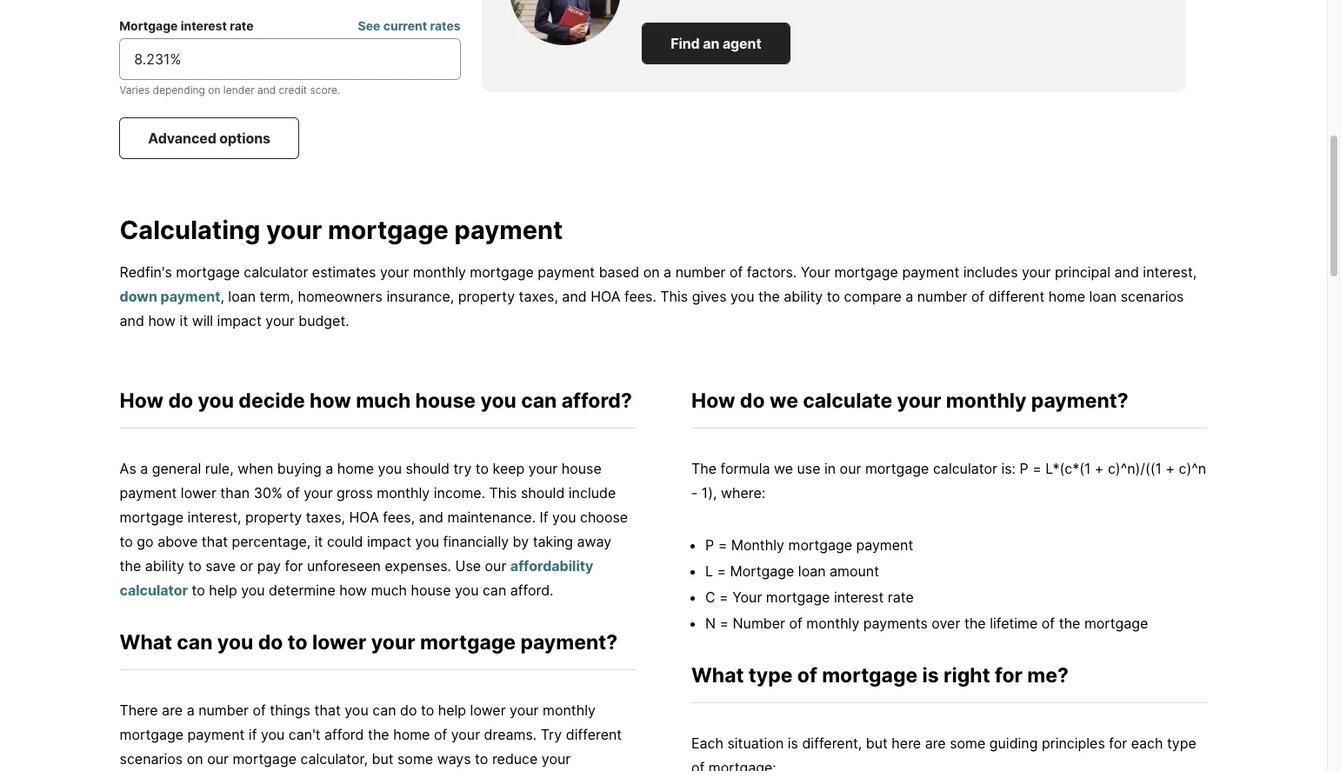 Task type: vqa. For each thing, say whether or not it's contained in the screenshot.
How do you decide how much house you can afford?'s How
yes



Task type: describe. For each thing, give the bounding box(es) containing it.
can for how do you decide how much house you can afford?
[[521, 389, 557, 413]]

formula
[[721, 460, 770, 478]]

can't
[[289, 726, 321, 743]]

hoa inside , loan term, homeowners insurance, property taxes, and hoa fees. this gives you the ability to compare a number of different home loan scenarios and how it will impact your budget.
[[591, 288, 621, 306]]

your up ways
[[451, 726, 480, 743]]

a right as
[[140, 460, 148, 478]]

taxes, inside as a general rule, when buying a home you should try to keep your house payment lower than 30% of your gross monthly income. this should include mortgage interest, property taxes, hoa fees, and maintenance. if you choose to go above that percentage, it could impact you financially by taking away the ability to save or pay for unforeseen expenses. use our
[[306, 509, 345, 526]]

budget.
[[298, 312, 349, 330]]

interest inside p = monthly mortgage payment l = mortgage loan amount c = your mortgage interest rate n = number of monthly payments over the lifetime of the mortgage
[[834, 589, 884, 606]]

can down the 'save'
[[177, 631, 213, 655]]

how for how do you decide how much house you can afford?
[[120, 389, 164, 413]]

an
[[703, 35, 720, 52]]

1 horizontal spatial for
[[995, 664, 1023, 688]]

away
[[577, 533, 612, 551]]

your right calculate
[[897, 389, 942, 413]]

n
[[705, 615, 716, 632]]

,
[[220, 288, 224, 306]]

0 horizontal spatial loan
[[228, 288, 256, 306]]

save
[[205, 558, 236, 575]]

= right l
[[717, 563, 726, 580]]

loan inside p = monthly mortgage payment l = mortgage loan amount c = your mortgage interest rate n = number of monthly payments over the lifetime of the mortgage
[[798, 563, 826, 580]]

your inside p = monthly mortgage payment l = mortgage loan amount c = your mortgage interest rate n = number of monthly payments over the lifetime of the mortgage
[[732, 589, 762, 606]]

type inside each situation is different, but here are some guiding principles for each type of mortgage:
[[1167, 735, 1197, 752]]

can for there are a number of things that you can do to help lower your monthly mortgage payment if you can't afford the home of your dreams. try different scenarios on our mortgage calculator, but some ways to reduce yo
[[372, 702, 396, 719]]

but inside each situation is different, but here are some guiding principles for each type of mortgage:
[[866, 735, 888, 752]]

percentage,
[[232, 533, 311, 551]]

monthly up is:
[[946, 389, 1027, 413]]

home inside as a general rule, when buying a home you should try to keep your house payment lower than 30% of your gross monthly income. this should include mortgage interest, property taxes, hoa fees, and maintenance. if you choose to go above that percentage, it could impact you financially by taking away the ability to save or pay for unforeseen expenses. use our
[[337, 460, 374, 478]]

how for how do we calculate your monthly payment?
[[691, 389, 735, 413]]

your inside redfin's mortgage calculator estimates your monthly mortgage payment based on a number of factors. your mortgage payment includes your principal and interest, down payment
[[801, 264, 831, 281]]

your right "includes"
[[1022, 264, 1051, 281]]

1 + from the left
[[1095, 460, 1104, 478]]

things
[[270, 702, 310, 719]]

to inside , loan term, homeowners insurance, property taxes, and hoa fees. this gives you the ability to compare a number of different home loan scenarios and how it will impact your budget.
[[827, 288, 840, 306]]

is:
[[1002, 460, 1016, 478]]

expenses.
[[385, 558, 451, 575]]

1 vertical spatial should
[[521, 484, 565, 502]]

l*(c*(1
[[1046, 460, 1091, 478]]

homeowners
[[298, 288, 383, 306]]

are inside each situation is different, but here are some guiding principles for each type of mortgage:
[[925, 735, 946, 752]]

c)^n
[[1179, 460, 1207, 478]]

calculate
[[803, 389, 893, 413]]

lower inside the "there are a number of things that you can do to help lower your monthly mortgage payment if you can't afford the home of your dreams. try different scenarios on our mortgage calculator, but some ways to reduce yo"
[[470, 702, 506, 719]]

monthly
[[731, 537, 785, 554]]

number
[[733, 615, 785, 632]]

varies depending on lender and credit score.
[[119, 83, 340, 97]]

reduce
[[492, 750, 538, 768]]

your down buying
[[304, 484, 333, 502]]

of up if
[[253, 702, 266, 719]]

you inside , loan term, homeowners insurance, property taxes, and hoa fees. this gives you the ability to compare a number of different home loan scenarios and how it will impact your budget.
[[731, 288, 754, 306]]

guiding
[[990, 735, 1038, 752]]

income.
[[434, 484, 485, 502]]

will
[[192, 312, 213, 330]]

score.
[[310, 83, 340, 97]]

how inside , loan term, homeowners insurance, property taxes, and hoa fees. this gives you the ability to compare a number of different home loan scenarios and how it will impact your budget.
[[148, 312, 176, 330]]

agent
[[723, 35, 762, 52]]

use
[[455, 558, 481, 575]]

redfin's
[[120, 264, 172, 281]]

use
[[797, 460, 821, 478]]

the right lifetime
[[1059, 615, 1081, 632]]

, loan term, homeowners insurance, property taxes, and hoa fees. this gives you the ability to compare a number of different home loan scenarios and how it will impact your budget.
[[120, 288, 1184, 330]]

do up general
[[168, 389, 193, 413]]

see
[[358, 18, 381, 33]]

different,
[[802, 735, 862, 752]]

in
[[825, 460, 836, 478]]

= right n
[[720, 615, 729, 632]]

0 horizontal spatial type
[[749, 664, 793, 688]]

that inside as a general rule, when buying a home you should try to keep your house payment lower than 30% of your gross monthly income. this should include mortgage interest, property taxes, hoa fees, and maintenance. if you choose to go above that percentage, it could impact you financially by taking away the ability to save or pay for unforeseen expenses. use our
[[202, 533, 228, 551]]

payment inside as a general rule, when buying a home you should try to keep your house payment lower than 30% of your gross monthly income. this should include mortgage interest, property taxes, hoa fees, and maintenance. if you choose to go above that percentage, it could impact you financially by taking away the ability to save or pay for unforeseen expenses. use our
[[120, 484, 177, 502]]

dreams.
[[484, 726, 537, 743]]

number inside , loan term, homeowners insurance, property taxes, and hoa fees. this gives you the ability to compare a number of different home loan scenarios and how it will impact your budget.
[[917, 288, 968, 306]]

of up ways
[[434, 726, 447, 743]]

taking
[[533, 533, 573, 551]]

0 vertical spatial mortgage
[[119, 18, 178, 33]]

and left fees.
[[562, 288, 587, 306]]

the right over
[[964, 615, 986, 632]]

find
[[671, 35, 700, 52]]

do up 'formula'
[[740, 389, 765, 413]]

but inside the "there are a number of things that you can do to help lower your monthly mortgage payment if you can't afford the home of your dreams. try different scenarios on our mortgage calculator, but some ways to reduce yo"
[[372, 750, 394, 768]]

and inside redfin's mortgage calculator estimates your monthly mortgage payment based on a number of factors. your mortgage payment includes your principal and interest, down payment
[[1115, 264, 1139, 281]]

calculating
[[120, 215, 260, 245]]

as a general rule, when buying a home you should try to keep your house payment lower than 30% of your gross monthly income. this should include mortgage interest, property taxes, hoa fees, and maintenance. if you choose to go above that percentage, it could impact you financially by taking away the ability to save or pay for unforeseen expenses. use our
[[120, 460, 628, 575]]

a inside , loan term, homeowners insurance, property taxes, and hoa fees. this gives you the ability to compare a number of different home loan scenarios and how it will impact your budget.
[[906, 288, 913, 306]]

-
[[691, 484, 698, 502]]

varies
[[119, 83, 150, 97]]

= right the "c" at the right bottom of the page
[[719, 589, 729, 606]]

it inside as a general rule, when buying a home you should try to keep your house payment lower than 30% of your gross monthly income. this should include mortgage interest, property taxes, hoa fees, and maintenance. if you choose to go above that percentage, it could impact you financially by taking away the ability to save or pay for unforeseen expenses. use our
[[315, 533, 323, 551]]

this inside as a general rule, when buying a home you should try to keep your house payment lower than 30% of your gross monthly income. this should include mortgage interest, property taxes, hoa fees, and maintenance. if you choose to go above that percentage, it could impact you financially by taking away the ability to save or pay for unforeseen expenses. use our
[[489, 484, 517, 502]]

the inside the "there are a number of things that you can do to help lower your monthly mortgage payment if you can't afford the home of your dreams. try different scenarios on our mortgage calculator, but some ways to reduce yo"
[[368, 726, 389, 743]]

lower inside as a general rule, when buying a home you should try to keep your house payment lower than 30% of your gross monthly income. this should include mortgage interest, property taxes, hoa fees, and maintenance. if you choose to go above that percentage, it could impact you financially by taking away the ability to save or pay for unforeseen expenses. use our
[[181, 484, 216, 502]]

over
[[932, 615, 961, 632]]

1 vertical spatial payment?
[[520, 631, 618, 655]]

credit
[[279, 83, 307, 97]]

of inside each situation is different, but here are some guiding principles for each type of mortgage:
[[691, 759, 705, 771]]

if
[[540, 509, 548, 526]]

each situation is different, but here are some guiding principles for each type of mortgage:
[[691, 735, 1197, 771]]

your inside , loan term, homeowners insurance, property taxes, and hoa fees. this gives you the ability to compare a number of different home loan scenarios and how it will impact your budget.
[[266, 312, 295, 330]]

that inside the "there are a number of things that you can do to help lower your monthly mortgage payment if you can't afford the home of your dreams. try different scenarios on our mortgage calculator, but some ways to reduce yo"
[[314, 702, 341, 719]]

down
[[120, 288, 157, 306]]

lender
[[223, 83, 255, 97]]

monthly inside as a general rule, when buying a home you should try to keep your house payment lower than 30% of your gross monthly income. this should include mortgage interest, property taxes, hoa fees, and maintenance. if you choose to go above that percentage, it could impact you financially by taking away the ability to save or pay for unforeseen expenses. use our
[[377, 484, 430, 502]]

right
[[944, 664, 990, 688]]

how do you decide how much house you can afford?
[[120, 389, 632, 413]]

hoa inside as a general rule, when buying a home you should try to keep your house payment lower than 30% of your gross monthly income. this should include mortgage interest, property taxes, hoa fees, and maintenance. if you choose to go above that percentage, it could impact you financially by taking away the ability to save or pay for unforeseen expenses. use our
[[349, 509, 379, 526]]

house for afford?
[[415, 389, 476, 413]]

down payment link
[[120, 288, 220, 306]]

= left monthly
[[718, 537, 727, 554]]

based
[[599, 264, 639, 281]]

decide
[[239, 389, 305, 413]]

mortgage:
[[709, 759, 776, 771]]

monthly inside redfin's mortgage calculator estimates your monthly mortgage payment based on a number of factors. your mortgage payment includes your principal and interest, down payment
[[413, 264, 466, 281]]

0 vertical spatial on
[[208, 83, 220, 97]]

try
[[453, 460, 472, 478]]

payments
[[864, 615, 928, 632]]

calculator inside affordability calculator
[[120, 582, 188, 599]]

find an agent
[[671, 35, 762, 52]]

calculating your mortgage payment
[[120, 215, 563, 245]]

here
[[892, 735, 921, 752]]

how for decide
[[310, 389, 351, 413]]

1 horizontal spatial is
[[922, 664, 939, 688]]

what for what type of mortgage is right for me?
[[691, 664, 744, 688]]

when
[[238, 460, 273, 478]]

than
[[220, 484, 250, 502]]

and down down
[[120, 312, 144, 330]]

insurance,
[[387, 288, 454, 306]]

what can you do to lower your mortgage payment?
[[120, 631, 618, 655]]

if
[[249, 726, 257, 743]]

amount
[[830, 563, 879, 580]]

depending
[[153, 83, 205, 97]]

fees,
[[383, 509, 415, 526]]

payment inside the "there are a number of things that you can do to help lower your monthly mortgage payment if you can't afford the home of your dreams. try different scenarios on our mortgage calculator, but some ways to reduce yo"
[[188, 726, 245, 743]]

affordability calculator link
[[120, 558, 594, 599]]

go
[[137, 533, 154, 551]]

your up dreams.
[[510, 702, 539, 719]]

each
[[1131, 735, 1163, 752]]

afford?
[[562, 389, 632, 413]]

some inside each situation is different, but here are some guiding principles for each type of mortgage:
[[950, 735, 986, 752]]

of inside as a general rule, when buying a home you should try to keep your house payment lower than 30% of your gross monthly income. this should include mortgage interest, property taxes, hoa fees, and maintenance. if you choose to go above that percentage, it could impact you financially by taking away the ability to save or pay for unforeseen expenses. use our
[[286, 484, 300, 502]]

it inside , loan term, homeowners insurance, property taxes, and hoa fees. this gives you the ability to compare a number of different home loan scenarios and how it will impact your budget.
[[180, 312, 188, 330]]

of inside , loan term, homeowners insurance, property taxes, and hoa fees. this gives you the ability to compare a number of different home loan scenarios and how it will impact your budget.
[[972, 288, 985, 306]]

2 horizontal spatial loan
[[1089, 288, 1117, 306]]

advanced options button
[[119, 117, 299, 159]]

this inside , loan term, homeowners insurance, property taxes, and hoa fees. this gives you the ability to compare a number of different home loan scenarios and how it will impact your budget.
[[660, 288, 688, 306]]

buying
[[277, 460, 322, 478]]

for inside each situation is different, but here are some guiding principles for each type of mortgage:
[[1109, 735, 1127, 752]]

find an agent button
[[642, 23, 790, 64]]

0 vertical spatial should
[[406, 460, 450, 478]]

factors.
[[747, 264, 797, 281]]

1 horizontal spatial payment?
[[1031, 389, 1129, 413]]

includes
[[963, 264, 1018, 281]]

term,
[[260, 288, 294, 306]]

unforeseen
[[307, 558, 381, 575]]

your up estimates
[[266, 215, 322, 245]]

property inside , loan term, homeowners insurance, property taxes, and hoa fees. this gives you the ability to compare a number of different home loan scenarios and how it will impact your budget.
[[458, 288, 515, 306]]

on inside redfin's mortgage calculator estimates your monthly mortgage payment based on a number of factors. your mortgage payment includes your principal and interest, down payment
[[643, 264, 660, 281]]

a right buying
[[326, 460, 333, 478]]

maintenance.
[[447, 509, 536, 526]]

try
[[541, 726, 562, 743]]

some inside the "there are a number of things that you can do to help lower your monthly mortgage payment if you can't afford the home of your dreams. try different scenarios on our mortgage calculator, but some ways to reduce yo"
[[397, 750, 433, 768]]

0 horizontal spatial interest
[[181, 18, 227, 33]]

as
[[120, 460, 136, 478]]

are inside the "there are a number of things that you can do to help lower your monthly mortgage payment if you can't afford the home of your dreams. try different scenarios on our mortgage calculator, but some ways to reduce yo"
[[162, 702, 183, 719]]



Task type: locate. For each thing, give the bounding box(es) containing it.
calculator,
[[300, 750, 368, 768]]

on inside the "there are a number of things that you can do to help lower your monthly mortgage payment if you can't afford the home of your dreams. try different scenarios on our mortgage calculator, but some ways to reduce yo"
[[187, 750, 203, 768]]

calculator down go
[[120, 582, 188, 599]]

we for use
[[774, 460, 793, 478]]

our inside the "there are a number of things that you can do to help lower your monthly mortgage payment if you can't afford the home of your dreams. try different scenarios on our mortgage calculator, but some ways to reduce yo"
[[207, 750, 229, 768]]

calculator up term,
[[244, 264, 308, 281]]

is right situation
[[788, 735, 798, 752]]

loan down principal
[[1089, 288, 1117, 306]]

ability
[[784, 288, 823, 306], [145, 558, 184, 575]]

1 horizontal spatial ability
[[784, 288, 823, 306]]

do inside the "there are a number of things that you can do to help lower your monthly mortgage payment if you can't afford the home of your dreams. try different scenarios on our mortgage calculator, but some ways to reduce yo"
[[400, 702, 417, 719]]

2 + from the left
[[1166, 460, 1175, 478]]

+ right l*(c*(1
[[1095, 460, 1104, 478]]

gross
[[337, 484, 373, 502]]

it left will
[[180, 312, 188, 330]]

the inside , loan term, homeowners insurance, property taxes, and hoa fees. this gives you the ability to compare a number of different home loan scenarios and how it will impact your budget.
[[758, 288, 780, 306]]

rate up lender
[[230, 18, 254, 33]]

property inside as a general rule, when buying a home you should try to keep your house payment lower than 30% of your gross monthly income. this should include mortgage interest, property taxes, hoa fees, and maintenance. if you choose to go above that percentage, it could impact you financially by taking away the ability to save or pay for unforeseen expenses. use our
[[245, 509, 302, 526]]

of right 30%
[[286, 484, 300, 502]]

2 how from the left
[[691, 389, 735, 413]]

2 vertical spatial home
[[393, 726, 430, 743]]

how for determine
[[339, 582, 367, 599]]

1 horizontal spatial home
[[393, 726, 430, 743]]

gives
[[692, 288, 727, 306]]

what
[[120, 631, 172, 655], [691, 664, 744, 688]]

1 horizontal spatial number
[[675, 264, 726, 281]]

1 vertical spatial what
[[691, 664, 744, 688]]

p inside the formula we use in our mortgage calculator is: p = l*(c*(1 + c)^n)/((1 + c)^n - 1), where:
[[1020, 460, 1029, 478]]

to help you determine how much house you can afford.
[[188, 582, 554, 599]]

ability inside , loan term, homeowners insurance, property taxes, and hoa fees. this gives you the ability to compare a number of different home loan scenarios and how it will impact your budget.
[[784, 288, 823, 306]]

house down expenses.
[[411, 582, 451, 599]]

1 vertical spatial on
[[643, 264, 660, 281]]

much
[[356, 389, 411, 413], [371, 582, 407, 599]]

1 horizontal spatial property
[[458, 288, 515, 306]]

ability inside as a general rule, when buying a home you should try to keep your house payment lower than 30% of your gross monthly income. this should include mortgage interest, property taxes, hoa fees, and maintenance. if you choose to go above that percentage, it could impact you financially by taking away the ability to save or pay for unforeseen expenses. use our
[[145, 558, 184, 575]]

number up "gives"
[[675, 264, 726, 281]]

and inside as a general rule, when buying a home you should try to keep your house payment lower than 30% of your gross monthly income. this should include mortgage interest, property taxes, hoa fees, and maintenance. if you choose to go above that percentage, it could impact you financially by taking away the ability to save or pay for unforeseen expenses. use our
[[419, 509, 444, 526]]

1 vertical spatial your
[[732, 589, 762, 606]]

mortgage down monthly
[[730, 563, 794, 580]]

can for to help you determine how much house you can afford.
[[483, 582, 506, 599]]

of inside redfin's mortgage calculator estimates your monthly mortgage payment based on a number of factors. your mortgage payment includes your principal and interest, down payment
[[730, 264, 743, 281]]

are right here
[[925, 735, 946, 752]]

0 horizontal spatial +
[[1095, 460, 1104, 478]]

and left credit
[[257, 83, 276, 97]]

0 horizontal spatial what
[[120, 631, 172, 655]]

+ left c)^n
[[1166, 460, 1175, 478]]

0 horizontal spatial rate
[[230, 18, 254, 33]]

different inside the "there are a number of things that you can do to help lower your monthly mortgage payment if you can't afford the home of your dreams. try different scenarios on our mortgage calculator, but some ways to reduce yo"
[[566, 726, 622, 743]]

calculator left is:
[[933, 460, 998, 478]]

1 horizontal spatial loan
[[798, 563, 826, 580]]

estimates
[[312, 264, 376, 281]]

but right calculator,
[[372, 750, 394, 768]]

c)^n)/((1
[[1108, 460, 1162, 478]]

rate up payments
[[888, 589, 914, 606]]

0 horizontal spatial lower
[[181, 484, 216, 502]]

how up as
[[120, 389, 164, 413]]

the right afford
[[368, 726, 389, 743]]

None text field
[[134, 49, 446, 70]]

of right lifetime
[[1042, 615, 1055, 632]]

property
[[458, 288, 515, 306], [245, 509, 302, 526]]

0 horizontal spatial this
[[489, 484, 517, 502]]

2 vertical spatial calculator
[[120, 582, 188, 599]]

can
[[521, 389, 557, 413], [483, 582, 506, 599], [177, 631, 213, 655], [372, 702, 396, 719]]

the down 'factors.'
[[758, 288, 780, 306]]

home
[[1049, 288, 1085, 306], [337, 460, 374, 478], [393, 726, 430, 743]]

0 vertical spatial for
[[285, 558, 303, 575]]

of up different,
[[797, 664, 817, 688]]

how right decide
[[310, 389, 351, 413]]

we for calculate
[[770, 389, 798, 413]]

0 vertical spatial our
[[840, 460, 861, 478]]

home down principal
[[1049, 288, 1085, 306]]

monthly up try
[[543, 702, 596, 719]]

mortgage
[[119, 18, 178, 33], [730, 563, 794, 580]]

mortgage inside p = monthly mortgage payment l = mortgage loan amount c = your mortgage interest rate n = number of monthly payments over the lifetime of the mortgage
[[730, 563, 794, 580]]

1 horizontal spatial interest,
[[1143, 264, 1197, 281]]

the down go
[[120, 558, 141, 575]]

impact
[[217, 312, 262, 330], [367, 533, 411, 551]]

0 vertical spatial payment?
[[1031, 389, 1129, 413]]

payment inside p = monthly mortgage payment l = mortgage loan amount c = your mortgage interest rate n = number of monthly payments over the lifetime of the mortgage
[[856, 537, 914, 554]]

is left right
[[922, 664, 939, 688]]

payment? down afford.
[[520, 631, 618, 655]]

2 horizontal spatial our
[[840, 460, 861, 478]]

house up include
[[562, 460, 602, 478]]

0 vertical spatial lower
[[181, 484, 216, 502]]

0 vertical spatial it
[[180, 312, 188, 330]]

p = monthly mortgage payment l = mortgage loan amount c = your mortgage interest rate n = number of monthly payments over the lifetime of the mortgage
[[705, 537, 1148, 632]]

c
[[705, 589, 716, 606]]

a right there
[[187, 702, 195, 719]]

that up the 'save'
[[202, 533, 228, 551]]

0 vertical spatial scenarios
[[1121, 288, 1184, 306]]

rates
[[430, 18, 461, 33]]

how down down payment link
[[148, 312, 176, 330]]

monthly
[[413, 264, 466, 281], [946, 389, 1027, 413], [377, 484, 430, 502], [807, 615, 860, 632], [543, 702, 596, 719]]

monthly down amount at the bottom of page
[[807, 615, 860, 632]]

our inside as a general rule, when buying a home you should try to keep your house payment lower than 30% of your gross monthly income. this should include mortgage interest, property taxes, hoa fees, and maintenance. if you choose to go above that percentage, it could impact you financially by taking away the ability to save or pay for unforeseen expenses. use our
[[485, 558, 507, 575]]

for left each
[[1109, 735, 1127, 752]]

ability down 'factors.'
[[784, 288, 823, 306]]

0 horizontal spatial for
[[285, 558, 303, 575]]

hoa down based
[[591, 288, 621, 306]]

1 vertical spatial different
[[566, 726, 622, 743]]

0 vertical spatial help
[[209, 582, 237, 599]]

interest, inside redfin's mortgage calculator estimates your monthly mortgage payment based on a number of factors. your mortgage payment includes your principal and interest, down payment
[[1143, 264, 1197, 281]]

0 horizontal spatial but
[[372, 750, 394, 768]]

of
[[730, 264, 743, 281], [972, 288, 985, 306], [286, 484, 300, 502], [789, 615, 803, 632], [1042, 615, 1055, 632], [797, 664, 817, 688], [253, 702, 266, 719], [434, 726, 447, 743], [691, 759, 705, 771]]

home up gross at the bottom left of the page
[[337, 460, 374, 478]]

afford
[[324, 726, 364, 743]]

your right 'factors.'
[[801, 264, 831, 281]]

0 horizontal spatial calculator
[[120, 582, 188, 599]]

type down number
[[749, 664, 793, 688]]

taxes, inside , loan term, homeowners insurance, property taxes, and hoa fees. this gives you the ability to compare a number of different home loan scenarios and how it will impact your budget.
[[519, 288, 558, 306]]

number up if
[[198, 702, 249, 719]]

but
[[866, 735, 888, 752], [372, 750, 394, 768]]

what type of mortgage is right for me?
[[691, 664, 1069, 688]]

you
[[731, 288, 754, 306], [198, 389, 234, 413], [480, 389, 517, 413], [378, 460, 402, 478], [552, 509, 576, 526], [415, 533, 439, 551], [241, 582, 265, 599], [455, 582, 479, 599], [217, 631, 253, 655], [345, 702, 369, 719], [261, 726, 285, 743]]

are
[[162, 702, 183, 719], [925, 735, 946, 752]]

how do we calculate your monthly payment?
[[691, 389, 1129, 413]]

1 vertical spatial mortgage
[[730, 563, 794, 580]]

0 horizontal spatial are
[[162, 702, 183, 719]]

house inside as a general rule, when buying a home you should try to keep your house payment lower than 30% of your gross monthly income. this should include mortgage interest, property taxes, hoa fees, and maintenance. if you choose to go above that percentage, it could impact you financially by taking away the ability to save or pay for unforeseen expenses. use our
[[562, 460, 602, 478]]

should left try at the left of the page
[[406, 460, 450, 478]]

and right 'fees,'
[[419, 509, 444, 526]]

1 horizontal spatial interest
[[834, 589, 884, 606]]

where:
[[721, 484, 766, 502]]

0 vertical spatial impact
[[217, 312, 262, 330]]

your right the keep
[[529, 460, 558, 478]]

1 vertical spatial lower
[[312, 631, 367, 655]]

0 horizontal spatial taxes,
[[306, 509, 345, 526]]

number inside the "there are a number of things that you can do to help lower your monthly mortgage payment if you can't afford the home of your dreams. try different scenarios on our mortgage calculator, but some ways to reduce yo"
[[198, 702, 249, 719]]

2 horizontal spatial number
[[917, 288, 968, 306]]

1 horizontal spatial help
[[438, 702, 466, 719]]

1 vertical spatial it
[[315, 533, 323, 551]]

a right compare
[[906, 288, 913, 306]]

can down what can you do to lower your mortgage payment?
[[372, 702, 396, 719]]

monthly inside the "there are a number of things that you can do to help lower your monthly mortgage payment if you can't afford the home of your dreams. try different scenarios on our mortgage calculator, but some ways to reduce yo"
[[543, 702, 596, 719]]

1 vertical spatial type
[[1167, 735, 1197, 752]]

ways
[[437, 750, 471, 768]]

help down the 'save'
[[209, 582, 237, 599]]

mortgage inside as a general rule, when buying a home you should try to keep your house payment lower than 30% of your gross monthly income. this should include mortgage interest, property taxes, hoa fees, and maintenance. if you choose to go above that percentage, it could impact you financially by taking away the ability to save or pay for unforeseen expenses. use our
[[120, 509, 184, 526]]

your up number
[[732, 589, 762, 606]]

loan left amount at the bottom of page
[[798, 563, 826, 580]]

0 vertical spatial are
[[162, 702, 183, 719]]

pay
[[257, 558, 281, 575]]

0 horizontal spatial different
[[566, 726, 622, 743]]

mortgage inside the formula we use in our mortgage calculator is: p = l*(c*(1 + c)^n)/((1 + c)^n - 1), where:
[[865, 460, 929, 478]]

our inside the formula we use in our mortgage calculator is: p = l*(c*(1 + c)^n)/((1 + c)^n - 1), where:
[[840, 460, 861, 478]]

and right principal
[[1115, 264, 1139, 281]]

1 vertical spatial house
[[562, 460, 602, 478]]

choose
[[580, 509, 628, 526]]

your up insurance,
[[380, 264, 409, 281]]

p inside p = monthly mortgage payment l = mortgage loan amount c = your mortgage interest rate n = number of monthly payments over the lifetime of the mortgage
[[705, 537, 714, 554]]

= inside the formula we use in our mortgage calculator is: p = l*(c*(1 + c)^n)/((1 + c)^n - 1), where:
[[1033, 460, 1042, 478]]

2 horizontal spatial lower
[[470, 702, 506, 719]]

home inside , loan term, homeowners insurance, property taxes, and hoa fees. this gives you the ability to compare a number of different home loan scenarios and how it will impact your budget.
[[1049, 288, 1085, 306]]

monthly inside p = monthly mortgage payment l = mortgage loan amount c = your mortgage interest rate n = number of monthly payments over the lifetime of the mortgage
[[807, 615, 860, 632]]

help up ways
[[438, 702, 466, 719]]

1 vertical spatial is
[[788, 735, 798, 752]]

payment? up l*(c*(1
[[1031, 389, 1129, 413]]

this right fees.
[[660, 288, 688, 306]]

affordability
[[510, 558, 594, 575]]

1 horizontal spatial what
[[691, 664, 744, 688]]

1 vertical spatial that
[[314, 702, 341, 719]]

1),
[[702, 484, 717, 502]]

2 vertical spatial on
[[187, 750, 203, 768]]

2 vertical spatial for
[[1109, 735, 1127, 752]]

0 vertical spatial different
[[989, 288, 1045, 306]]

1 vertical spatial rate
[[888, 589, 914, 606]]

for right pay
[[285, 558, 303, 575]]

0 horizontal spatial hoa
[[349, 509, 379, 526]]

1 vertical spatial hoa
[[349, 509, 379, 526]]

is inside each situation is different, but here are some guiding principles for each type of mortgage:
[[788, 735, 798, 752]]

0 vertical spatial number
[[675, 264, 726, 281]]

much for determine
[[371, 582, 407, 599]]

advanced
[[148, 130, 216, 147]]

0 horizontal spatial p
[[705, 537, 714, 554]]

0 horizontal spatial help
[[209, 582, 237, 599]]

for inside as a general rule, when buying a home you should try to keep your house payment lower than 30% of your gross monthly income. this should include mortgage interest, property taxes, hoa fees, and maintenance. if you choose to go above that percentage, it could impact you financially by taking away the ability to save or pay for unforeseen expenses. use our
[[285, 558, 303, 575]]

1 vertical spatial interest,
[[188, 509, 241, 526]]

for
[[285, 558, 303, 575], [995, 664, 1023, 688], [1109, 735, 1127, 752]]

impact inside , loan term, homeowners insurance, property taxes, and hoa fees. this gives you the ability to compare a number of different home loan scenarios and how it will impact your budget.
[[217, 312, 262, 330]]

we inside the formula we use in our mortgage calculator is: p = l*(c*(1 + c)^n)/((1 + c)^n - 1), where:
[[774, 460, 793, 478]]

house up try at the left of the page
[[415, 389, 476, 413]]

number inside redfin's mortgage calculator estimates your monthly mortgage payment based on a number of factors. your mortgage payment includes your principal and interest, down payment
[[675, 264, 726, 281]]

your down term,
[[266, 312, 295, 330]]

calculator inside the formula we use in our mortgage calculator is: p = l*(c*(1 + c)^n)/((1 + c)^n - 1), where:
[[933, 460, 998, 478]]

afford.
[[510, 582, 554, 599]]

1 horizontal spatial impact
[[367, 533, 411, 551]]

1 horizontal spatial it
[[315, 533, 323, 551]]

2 vertical spatial house
[[411, 582, 451, 599]]

impact down 'fees,'
[[367, 533, 411, 551]]

property up percentage,
[[245, 509, 302, 526]]

0 horizontal spatial interest,
[[188, 509, 241, 526]]

lower down rule,
[[181, 484, 216, 502]]

house
[[415, 389, 476, 413], [562, 460, 602, 478], [411, 582, 451, 599]]

1 horizontal spatial are
[[925, 735, 946, 752]]

of left 'factors.'
[[730, 264, 743, 281]]

redfin's mortgage calculator estimates your monthly mortgage payment based on a number of factors. your mortgage payment includes your principal and interest, down payment
[[120, 264, 1197, 306]]

p right is:
[[1020, 460, 1029, 478]]

different inside , loan term, homeowners insurance, property taxes, and hoa fees. this gives you the ability to compare a number of different home loan scenarios and how it will impact your budget.
[[989, 288, 1045, 306]]

general
[[152, 460, 201, 478]]

can inside the "there are a number of things that you can do to help lower your monthly mortgage payment if you can't afford the home of your dreams. try different scenarios on our mortgage calculator, but some ways to reduce yo"
[[372, 702, 396, 719]]

rate inside p = monthly mortgage payment l = mortgage loan amount c = your mortgage interest rate n = number of monthly payments over the lifetime of the mortgage
[[888, 589, 914, 606]]

0 horizontal spatial how
[[120, 389, 164, 413]]

0 vertical spatial rate
[[230, 18, 254, 33]]

that up afford
[[314, 702, 341, 719]]

do down determine
[[258, 631, 283, 655]]

1 vertical spatial calculator
[[933, 460, 998, 478]]

could
[[327, 533, 363, 551]]

0 horizontal spatial property
[[245, 509, 302, 526]]

can left afford?
[[521, 389, 557, 413]]

0 vertical spatial calculator
[[244, 264, 308, 281]]

hoa down gross at the bottom left of the page
[[349, 509, 379, 526]]

home inside the "there are a number of things that you can do to help lower your monthly mortgage payment if you can't afford the home of your dreams. try different scenarios on our mortgage calculator, but some ways to reduce yo"
[[393, 726, 430, 743]]

1 vertical spatial impact
[[367, 533, 411, 551]]

help inside the "there are a number of things that you can do to help lower your monthly mortgage payment if you can't afford the home of your dreams. try different scenarios on our mortgage calculator, but some ways to reduce yo"
[[438, 702, 466, 719]]

1 vertical spatial are
[[925, 735, 946, 752]]

1 how from the left
[[120, 389, 164, 413]]

what for what can you do to lower your mortgage payment?
[[120, 631, 172, 655]]

1 horizontal spatial your
[[801, 264, 831, 281]]

some left guiding
[[950, 735, 986, 752]]

scenarios inside the "there are a number of things that you can do to help lower your monthly mortgage payment if you can't afford the home of your dreams. try different scenarios on our mortgage calculator, but some ways to reduce yo"
[[120, 750, 183, 768]]

mortgage interest rate
[[119, 18, 254, 33]]

this down the keep
[[489, 484, 517, 502]]

how up the the
[[691, 389, 735, 413]]

0 vertical spatial is
[[922, 664, 939, 688]]

we left use
[[774, 460, 793, 478]]

=
[[1033, 460, 1042, 478], [718, 537, 727, 554], [717, 563, 726, 580], [719, 589, 729, 606], [720, 615, 729, 632]]

interest, inside as a general rule, when buying a home you should try to keep your house payment lower than 30% of your gross monthly income. this should include mortgage interest, property taxes, hoa fees, and maintenance. if you choose to go above that percentage, it could impact you financially by taking away the ability to save or pay for unforeseen expenses. use our
[[188, 509, 241, 526]]

2 vertical spatial lower
[[470, 702, 506, 719]]

your down to help you determine how much house you can afford. at bottom left
[[371, 631, 415, 655]]

ability down "above"
[[145, 558, 184, 575]]

determine
[[269, 582, 336, 599]]

scenarios inside , loan term, homeowners insurance, property taxes, and hoa fees. this gives you the ability to compare a number of different home loan scenarios and how it will impact your budget.
[[1121, 288, 1184, 306]]

1 vertical spatial interest
[[834, 589, 884, 606]]

1 horizontal spatial p
[[1020, 460, 1029, 478]]

impact inside as a general rule, when buying a home you should try to keep your house payment lower than 30% of your gross monthly income. this should include mortgage interest, property taxes, hoa fees, and maintenance. if you choose to go above that percentage, it could impact you financially by taking away the ability to save or pay for unforeseen expenses. use our
[[367, 533, 411, 551]]

principles
[[1042, 735, 1105, 752]]

impact down ,
[[217, 312, 262, 330]]

a
[[664, 264, 672, 281], [906, 288, 913, 306], [140, 460, 148, 478], [326, 460, 333, 478], [187, 702, 195, 719]]

0 horizontal spatial number
[[198, 702, 249, 719]]

0 horizontal spatial some
[[397, 750, 433, 768]]

how
[[148, 312, 176, 330], [310, 389, 351, 413], [339, 582, 367, 599]]

2 horizontal spatial home
[[1049, 288, 1085, 306]]

your
[[266, 215, 322, 245], [380, 264, 409, 281], [1022, 264, 1051, 281], [266, 312, 295, 330], [897, 389, 942, 413], [529, 460, 558, 478], [304, 484, 333, 502], [371, 631, 415, 655], [510, 702, 539, 719], [451, 726, 480, 743]]

there
[[120, 702, 158, 719]]

interest down amount at the bottom of page
[[834, 589, 884, 606]]

of right number
[[789, 615, 803, 632]]

we left calculate
[[770, 389, 798, 413]]

0 horizontal spatial scenarios
[[120, 750, 183, 768]]

taxes,
[[519, 288, 558, 306], [306, 509, 345, 526]]

a inside redfin's mortgage calculator estimates your monthly mortgage payment based on a number of factors. your mortgage payment includes your principal and interest, down payment
[[664, 264, 672, 281]]

1 vertical spatial property
[[245, 509, 302, 526]]

lower up dreams.
[[470, 702, 506, 719]]

include
[[569, 484, 616, 502]]

30%
[[254, 484, 283, 502]]

financially
[[443, 533, 509, 551]]

loan right ,
[[228, 288, 256, 306]]

0 horizontal spatial impact
[[217, 312, 262, 330]]

much for decide
[[356, 389, 411, 413]]

we
[[770, 389, 798, 413], [774, 460, 793, 478]]

2 vertical spatial number
[[198, 702, 249, 719]]

home right afford
[[393, 726, 430, 743]]

p up l
[[705, 537, 714, 554]]

house for afford.
[[411, 582, 451, 599]]

lower
[[181, 484, 216, 502], [312, 631, 367, 655], [470, 702, 506, 719]]

1 vertical spatial we
[[774, 460, 793, 478]]

advanced options
[[148, 130, 270, 147]]

and
[[257, 83, 276, 97], [1115, 264, 1139, 281], [562, 288, 587, 306], [120, 312, 144, 330], [419, 509, 444, 526]]

me?
[[1027, 664, 1069, 688]]

or
[[240, 558, 253, 575]]

interest up depending
[[181, 18, 227, 33]]

rule,
[[205, 460, 234, 478]]

1 horizontal spatial mortgage
[[730, 563, 794, 580]]

0 vertical spatial your
[[801, 264, 831, 281]]

monthly up insurance,
[[413, 264, 466, 281]]

can left afford.
[[483, 582, 506, 599]]

how down 'unforeseen'
[[339, 582, 367, 599]]

1 horizontal spatial calculator
[[244, 264, 308, 281]]

2 vertical spatial our
[[207, 750, 229, 768]]

type right each
[[1167, 735, 1197, 752]]

1 vertical spatial help
[[438, 702, 466, 719]]

affordability calculator
[[120, 558, 594, 599]]

the formula we use in our mortgage calculator is: p = l*(c*(1 + c)^n)/((1 + c)^n - 1), where:
[[691, 460, 1207, 502]]

2 horizontal spatial on
[[643, 264, 660, 281]]

0 horizontal spatial our
[[207, 750, 229, 768]]

the inside as a general rule, when buying a home you should try to keep your house payment lower than 30% of your gross monthly income. this should include mortgage interest, property taxes, hoa fees, and maintenance. if you choose to go above that percentage, it could impact you financially by taking away the ability to save or pay for unforeseen expenses. use our
[[120, 558, 141, 575]]

there are a number of things that you can do to help lower your monthly mortgage payment if you can't afford the home of your dreams. try different scenarios on our mortgage calculator, but some ways to reduce yo
[[120, 702, 622, 771]]

calculator
[[244, 264, 308, 281], [933, 460, 998, 478], [120, 582, 188, 599]]

scenarios
[[1121, 288, 1184, 306], [120, 750, 183, 768]]

1 horizontal spatial this
[[660, 288, 688, 306]]

1 vertical spatial how
[[310, 389, 351, 413]]

calculator inside redfin's mortgage calculator estimates your monthly mortgage payment based on a number of factors. your mortgage payment includes your principal and interest, down payment
[[244, 264, 308, 281]]

0 horizontal spatial mortgage
[[119, 18, 178, 33]]

1 horizontal spatial but
[[866, 735, 888, 752]]

help
[[209, 582, 237, 599], [438, 702, 466, 719]]

this
[[660, 288, 688, 306], [489, 484, 517, 502]]

property right insurance,
[[458, 288, 515, 306]]

0 vertical spatial what
[[120, 631, 172, 655]]

a inside the "there are a number of things that you can do to help lower your monthly mortgage payment if you can't afford the home of your dreams. try different scenarios on our mortgage calculator, but some ways to reduce yo"
[[187, 702, 195, 719]]



